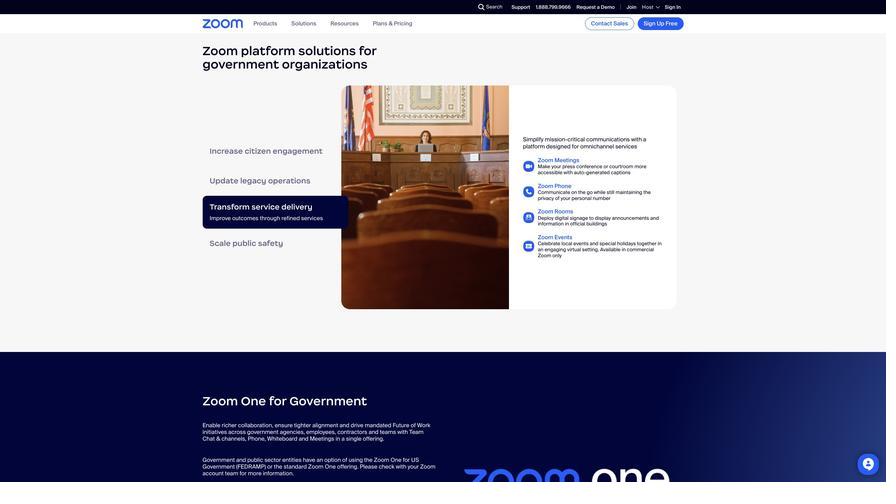 Task type: describe. For each thing, give the bounding box(es) containing it.
offering. inside enable richer collaboration, ensure tighter alignment and drive mandated future of work initiatives across government agencies, employees, contractors and teams with team chat & channels, phone, whiteboard and meetings in a single offering.
[[363, 436, 385, 443]]

with inside the government and public sector entities have an option of using the zoom one for us government (fedramp) or the standard zoom one offering. please check with your zoom account team for more information.
[[396, 464, 407, 471]]

and left the teams
[[369, 429, 379, 437]]

digital
[[555, 215, 569, 221]]

tab list inside the tabbed carousel element
[[203, 137, 349, 259]]

official
[[571, 221, 586, 227]]

special
[[600, 241, 616, 247]]

zoom phone communicate on the go while still maintaining the privacy of your personal number
[[538, 182, 651, 202]]

solutions
[[292, 20, 317, 27]]

critical
[[568, 136, 585, 144]]

contact sales link
[[585, 17, 635, 30]]

an inside the government and public sector entities have an option of using the zoom one for us government (fedramp) or the standard zoom one offering. please check with your zoom account team for more information.
[[317, 457, 323, 464]]

plans & pricing link
[[373, 20, 413, 27]]

organizations
[[282, 57, 368, 72]]

platform inside simplify mission-critical communications with a platform designed for omnichannel services
[[523, 143, 545, 150]]

meetings inside zoom meetings make your press conference or courtroom more accessible with auto-generated captions
[[555, 157, 580, 164]]

with inside zoom meetings make your press conference or courtroom more accessible with auto-generated captions
[[564, 169, 573, 176]]

government inside enable richer collaboration, ensure tighter alignment and drive mandated future of work initiatives across government agencies, employees, contractors and teams with team chat & channels, phone, whiteboard and meetings in a single offering.
[[247, 429, 279, 437]]

privacy
[[538, 195, 554, 202]]

courtroom image
[[341, 86, 509, 310]]

on
[[572, 189, 578, 196]]

tabbed carousel element
[[203, 86, 684, 310]]

scale public safety button
[[203, 229, 349, 259]]

team
[[410, 429, 424, 437]]

in inside zoom rooms deploy digital signage to display announcements and information in official buildings
[[565, 221, 569, 227]]

your inside the government and public sector entities have an option of using the zoom one for us government (fedramp) or the standard zoom one offering. please check with your zoom account team for more information.
[[408, 464, 419, 471]]

zoom inside zoom rooms deploy digital signage to display announcements and information in official buildings
[[538, 208, 554, 216]]

mission-
[[545, 136, 568, 144]]

(fedramp)
[[236, 464, 266, 471]]

zoom down information
[[538, 234, 554, 241]]

auto-
[[574, 169, 587, 176]]

increase
[[210, 147, 243, 156]]

search
[[487, 4, 503, 10]]

zoom one for government
[[203, 394, 367, 409]]

sign for sign up free
[[644, 20, 656, 27]]

communications
[[587, 136, 630, 144]]

2 horizontal spatial one
[[391, 457, 402, 464]]

sales
[[614, 20, 629, 27]]

zoom meetings make your press conference or courtroom more accessible with auto-generated captions
[[538, 157, 647, 176]]

government and public sector entities have an option of using the zoom one for us government (fedramp) or the standard zoom one offering. please check with your zoom account team for more information.
[[203, 457, 436, 478]]

more inside the government and public sector entities have an option of using the zoom one for us government (fedramp) or the standard zoom one offering. please check with your zoom account team for more information.
[[248, 470, 262, 478]]

1 horizontal spatial &
[[389, 20, 393, 27]]

for inside simplify mission-critical communications with a platform designed for omnichannel services
[[572, 143, 579, 150]]

designed
[[547, 143, 571, 150]]

in
[[677, 4, 681, 10]]

while
[[594, 189, 606, 196]]

setting.
[[583, 247, 599, 253]]

update
[[210, 176, 239, 186]]

of inside zoom phone communicate on the go while still maintaining the privacy of your personal number
[[555, 195, 560, 202]]

resources
[[331, 20, 359, 27]]

contractors
[[338, 429, 368, 437]]

channels,
[[222, 436, 247, 443]]

enable richer collaboration, ensure tighter alignment and drive mandated future of work initiatives across government agencies, employees, contractors and teams with team chat & channels, phone, whiteboard and meetings in a single offering.
[[203, 422, 431, 443]]

courtroom
[[610, 164, 634, 170]]

1.888.799.9666 link
[[536, 4, 571, 10]]

the right on
[[579, 189, 586, 196]]

communicate
[[538, 189, 571, 196]]

captions
[[611, 169, 631, 176]]

and inside the government and public sector entities have an option of using the zoom one for us government (fedramp) or the standard zoom one offering. please check with your zoom account team for more information.
[[236, 457, 246, 464]]

services inside simplify mission-critical communications with a platform designed for omnichannel services
[[616, 143, 638, 150]]

1.888.799.9666
[[536, 4, 571, 10]]

government down chat
[[203, 464, 235, 471]]

products
[[254, 20, 277, 27]]

service
[[252, 202, 280, 212]]

request
[[577, 4, 596, 10]]

conference
[[577, 164, 603, 170]]

products button
[[254, 20, 277, 27]]

simplify mission-critical communications with a platform designed for omnichannel services
[[523, 136, 647, 150]]

zoom meetings link
[[538, 157, 580, 164]]

engagement
[[273, 147, 323, 156]]

scale public safety
[[210, 239, 283, 249]]

zoom rooms logo image
[[523, 212, 535, 223]]

zoom up enable at the left bottom of the page
[[203, 394, 238, 409]]

personal
[[572, 195, 592, 202]]

sign in
[[665, 4, 681, 10]]

card label element
[[341, 86, 677, 310]]

single
[[346, 436, 362, 443]]

contact sales
[[591, 20, 629, 27]]

holidays
[[618, 241, 636, 247]]

solutions
[[298, 43, 356, 59]]

meetings inside enable richer collaboration, ensure tighter alignment and drive mandated future of work initiatives across government agencies, employees, contractors and teams with team chat & channels, phone, whiteboard and meetings in a single offering.
[[310, 436, 335, 443]]

entities
[[283, 457, 302, 464]]

future
[[393, 422, 410, 430]]

up
[[657, 20, 665, 27]]

3 / 4 group
[[341, 86, 677, 310]]

chat
[[203, 436, 215, 443]]

to
[[590, 215, 594, 221]]

plans & pricing
[[373, 20, 413, 27]]

with inside enable richer collaboration, ensure tighter alignment and drive mandated future of work initiatives across government agencies, employees, contractors and teams with team chat & channels, phone, whiteboard and meetings in a single offering.
[[398, 429, 408, 437]]

support link
[[512, 4, 531, 10]]

phone
[[555, 182, 572, 190]]

sign up free link
[[638, 17, 684, 30]]

agencies,
[[280, 429, 305, 437]]

government up alignment
[[290, 394, 367, 409]]

engaging
[[545, 247, 566, 253]]

1 horizontal spatial one
[[325, 464, 336, 471]]

virtual
[[568, 247, 581, 253]]

pricing
[[394, 20, 413, 27]]

host button
[[643, 4, 660, 10]]

the right the using on the left of the page
[[364, 457, 373, 464]]

an inside zoom events celebrate local events and special holidays together in an engaging virtual setting. available in commercial zoom only
[[538, 247, 544, 253]]

with inside simplify mission-critical communications with a platform designed for omnichannel services
[[632, 136, 642, 144]]

of inside enable richer collaboration, ensure tighter alignment and drive mandated future of work initiatives across government agencies, employees, contractors and teams with team chat & channels, phone, whiteboard and meetings in a single offering.
[[411, 422, 416, 430]]

zoom inside zoom platform solutions for government organizations
[[203, 43, 238, 59]]

for up ensure
[[269, 394, 287, 409]]

sector
[[265, 457, 281, 464]]

please
[[360, 464, 378, 471]]

signage
[[570, 215, 588, 221]]



Task type: vqa. For each thing, say whether or not it's contained in the screenshot.


Task type: locate. For each thing, give the bounding box(es) containing it.
1 horizontal spatial services
[[616, 143, 638, 150]]

generated
[[587, 169, 610, 176]]

or left courtroom in the right top of the page
[[604, 164, 609, 170]]

for down plans
[[359, 43, 377, 59]]

commercial
[[627, 247, 654, 253]]

transform
[[210, 202, 250, 212]]

resources button
[[331, 20, 359, 27]]

government inside zoom platform solutions for government organizations
[[203, 57, 279, 72]]

public inside button
[[233, 239, 256, 249]]

0 vertical spatial sign
[[665, 4, 676, 10]]

0 vertical spatial a
[[597, 4, 600, 10]]

1 horizontal spatial more
[[635, 164, 647, 170]]

1 vertical spatial an
[[317, 457, 323, 464]]

2 vertical spatial your
[[408, 464, 419, 471]]

1 vertical spatial services
[[301, 215, 323, 222]]

& inside enable richer collaboration, ensure tighter alignment and drive mandated future of work initiatives across government agencies, employees, contractors and teams with team chat & channels, phone, whiteboard and meetings in a single offering.
[[216, 436, 220, 443]]

0 horizontal spatial sign
[[644, 20, 656, 27]]

1 horizontal spatial an
[[538, 247, 544, 253]]

your left on
[[561, 195, 571, 202]]

or right '(fedramp)'
[[267, 464, 273, 471]]

platform inside zoom platform solutions for government organizations
[[241, 43, 296, 59]]

in
[[565, 221, 569, 227], [658, 241, 662, 247], [622, 247, 626, 253], [336, 436, 340, 443]]

zoom rooms deploy digital signage to display announcements and information in official buildings
[[538, 208, 659, 227]]

with right communications
[[632, 136, 642, 144]]

public right "scale"
[[233, 239, 256, 249]]

search image
[[478, 4, 485, 10], [478, 4, 485, 10]]

1 horizontal spatial sign
[[665, 4, 676, 10]]

outcomes
[[232, 215, 259, 222]]

buildings
[[587, 221, 608, 227]]

0 vertical spatial your
[[552, 164, 562, 170]]

1 vertical spatial public
[[248, 457, 263, 464]]

in left single
[[336, 436, 340, 443]]

the right maintaining
[[644, 189, 651, 196]]

0 vertical spatial meetings
[[555, 157, 580, 164]]

announcements
[[612, 215, 650, 221]]

0 horizontal spatial a
[[342, 436, 345, 443]]

for right the team
[[240, 470, 247, 478]]

0 vertical spatial of
[[555, 195, 560, 202]]

sign for sign in
[[665, 4, 676, 10]]

offering.
[[363, 436, 385, 443], [337, 464, 359, 471]]

0 vertical spatial platform
[[241, 43, 296, 59]]

one left 'us'
[[391, 457, 402, 464]]

0 vertical spatial services
[[616, 143, 638, 150]]

offering. down mandated
[[363, 436, 385, 443]]

more inside zoom meetings make your press conference or courtroom more accessible with auto-generated captions
[[635, 164, 647, 170]]

celebrate
[[538, 241, 561, 247]]

in right "together"
[[658, 241, 662, 247]]

zoom phone link
[[538, 182, 572, 190]]

services
[[616, 143, 638, 150], [301, 215, 323, 222]]

zoom right 'us'
[[420, 464, 436, 471]]

for inside zoom platform solutions for government organizations
[[359, 43, 377, 59]]

a inside simplify mission-critical communications with a platform designed for omnichannel services
[[644, 136, 647, 144]]

still
[[607, 189, 615, 196]]

join
[[627, 4, 637, 10]]

scale
[[210, 239, 231, 249]]

0 horizontal spatial platform
[[241, 43, 296, 59]]

zoom left the only
[[538, 253, 552, 259]]

and
[[651, 215, 659, 221], [590, 241, 599, 247], [340, 422, 350, 430], [369, 429, 379, 437], [299, 436, 309, 443], [236, 457, 246, 464]]

increase citizen engagement
[[210, 147, 323, 156]]

meetings down alignment
[[310, 436, 335, 443]]

0 horizontal spatial more
[[248, 470, 262, 478]]

update legacy operations button
[[203, 166, 349, 196]]

or inside zoom meetings make your press conference or courtroom more accessible with auto-generated captions
[[604, 164, 609, 170]]

1 vertical spatial more
[[248, 470, 262, 478]]

1 horizontal spatial offering.
[[363, 436, 385, 443]]

through
[[260, 215, 280, 222]]

solutions button
[[292, 20, 317, 27]]

sign left the in
[[665, 4, 676, 10]]

& right plans
[[389, 20, 393, 27]]

update legacy operations
[[210, 176, 311, 186]]

zoom left option
[[308, 464, 324, 471]]

public
[[233, 239, 256, 249], [248, 457, 263, 464]]

and up the team
[[236, 457, 246, 464]]

one right have
[[325, 464, 336, 471]]

with left the auto-
[[564, 169, 573, 176]]

maintaining
[[616, 189, 643, 196]]

demo
[[601, 4, 615, 10]]

zoom phone logo image
[[523, 187, 535, 198]]

of inside the government and public sector entities have an option of using the zoom one for us government (fedramp) or the standard zoom one offering. please check with your zoom account team for more information.
[[342, 457, 348, 464]]

a inside enable richer collaboration, ensure tighter alignment and drive mandated future of work initiatives across government agencies, employees, contractors and teams with team chat & channels, phone, whiteboard and meetings in a single offering.
[[342, 436, 345, 443]]

1 vertical spatial or
[[267, 464, 273, 471]]

zoom down zoom logo
[[203, 43, 238, 59]]

services inside transform service delivery improve outcomes through refined services
[[301, 215, 323, 222]]

public inside the government and public sector entities have an option of using the zoom one for us government (fedramp) or the standard zoom one offering. please check with your zoom account team for more information.
[[248, 457, 263, 464]]

whiteboard
[[267, 436, 298, 443]]

1 vertical spatial sign
[[644, 20, 656, 27]]

offering. inside the government and public sector entities have an option of using the zoom one for us government (fedramp) or the standard zoom one offering. please check with your zoom account team for more information.
[[337, 464, 359, 471]]

together
[[638, 241, 657, 247]]

1 vertical spatial platform
[[523, 143, 545, 150]]

or
[[604, 164, 609, 170], [267, 464, 273, 471]]

teams
[[380, 429, 396, 437]]

public left sector
[[248, 457, 263, 464]]

contact
[[591, 20, 613, 27]]

& right chat
[[216, 436, 220, 443]]

and left drive on the bottom left of the page
[[340, 422, 350, 430]]

for right designed
[[572, 143, 579, 150]]

zoom logo image
[[203, 19, 243, 28]]

host
[[643, 4, 654, 10]]

more right the team
[[248, 470, 262, 478]]

your right check
[[408, 464, 419, 471]]

citizen
[[245, 147, 271, 156]]

request a demo link
[[577, 4, 615, 10]]

more
[[635, 164, 647, 170], [248, 470, 262, 478]]

2 vertical spatial a
[[342, 436, 345, 443]]

improve
[[210, 215, 231, 222]]

services up courtroom in the right top of the page
[[616, 143, 638, 150]]

press
[[563, 164, 576, 170]]

have
[[303, 457, 316, 464]]

meetings down designed
[[555, 157, 580, 164]]

zoom up information
[[538, 208, 554, 216]]

in right available at bottom right
[[622, 247, 626, 253]]

one up collaboration,
[[241, 394, 266, 409]]

local
[[562, 241, 573, 247]]

one
[[241, 394, 266, 409], [391, 457, 402, 464], [325, 464, 336, 471]]

1 vertical spatial a
[[644, 136, 647, 144]]

available
[[601, 247, 621, 253]]

collaboration,
[[238, 422, 274, 430]]

check
[[379, 464, 395, 471]]

events
[[574, 241, 589, 247]]

accessible
[[538, 169, 563, 176]]

or inside the government and public sector entities have an option of using the zoom one for us government (fedramp) or the standard zoom one offering. please check with your zoom account team for more information.
[[267, 464, 273, 471]]

with left team
[[398, 429, 408, 437]]

of left work
[[411, 422, 416, 430]]

1 horizontal spatial or
[[604, 164, 609, 170]]

a
[[597, 4, 600, 10], [644, 136, 647, 144], [342, 436, 345, 443]]

0 vertical spatial an
[[538, 247, 544, 253]]

for
[[359, 43, 377, 59], [572, 143, 579, 150], [269, 394, 287, 409], [403, 457, 410, 464], [240, 470, 247, 478]]

0 vertical spatial &
[[389, 20, 393, 27]]

of right privacy
[[555, 195, 560, 202]]

and inside zoom events celebrate local events and special holidays together in an engaging virtual setting. available in commercial zoom only
[[590, 241, 599, 247]]

sign up free
[[644, 20, 678, 27]]

government up account
[[203, 457, 235, 464]]

2 horizontal spatial a
[[644, 136, 647, 144]]

mandated
[[365, 422, 392, 430]]

platform down products
[[241, 43, 296, 59]]

0 vertical spatial more
[[635, 164, 647, 170]]

0 horizontal spatial &
[[216, 436, 220, 443]]

1 vertical spatial offering.
[[337, 464, 359, 471]]

services down 'delivery'
[[301, 215, 323, 222]]

alignment
[[313, 422, 338, 430]]

information
[[538, 221, 564, 227]]

standard
[[284, 464, 307, 471]]

0 vertical spatial public
[[233, 239, 256, 249]]

account
[[203, 470, 224, 478]]

zoom events celebrate local events and special holidays together in an engaging virtual setting. available in commercial zoom only
[[538, 234, 662, 259]]

1 vertical spatial meetings
[[310, 436, 335, 443]]

0 horizontal spatial one
[[241, 394, 266, 409]]

information.
[[263, 470, 294, 478]]

None search field
[[453, 1, 480, 13]]

sign
[[665, 4, 676, 10], [644, 20, 656, 27]]

plans
[[373, 20, 388, 27]]

zoom right the using on the left of the page
[[374, 457, 390, 464]]

refined
[[282, 215, 300, 222]]

with right check
[[396, 464, 407, 471]]

government
[[203, 57, 279, 72], [247, 429, 279, 437]]

zoom events logo image
[[523, 241, 535, 252]]

of
[[555, 195, 560, 202], [411, 422, 416, 430], [342, 457, 348, 464]]

support
[[512, 4, 531, 10]]

zoom one logo image
[[450, 395, 684, 483]]

and right announcements
[[651, 215, 659, 221]]

2 horizontal spatial of
[[555, 195, 560, 202]]

richer
[[222, 422, 237, 430]]

zoom up privacy
[[538, 182, 554, 190]]

and inside zoom rooms deploy digital signage to display announcements and information in official buildings
[[651, 215, 659, 221]]

more right courtroom in the right top of the page
[[635, 164, 647, 170]]

safety
[[258, 239, 283, 249]]

an right zoom events logo
[[538, 247, 544, 253]]

an right have
[[317, 457, 323, 464]]

display
[[595, 215, 611, 221]]

1 vertical spatial of
[[411, 422, 416, 430]]

offering. left please
[[337, 464, 359, 471]]

0 vertical spatial or
[[604, 164, 609, 170]]

1 vertical spatial your
[[561, 195, 571, 202]]

0 horizontal spatial or
[[267, 464, 273, 471]]

your inside zoom phone communicate on the go while still maintaining the privacy of your personal number
[[561, 195, 571, 202]]

for left 'us'
[[403, 457, 410, 464]]

1 vertical spatial government
[[247, 429, 279, 437]]

zoom meetings logo image
[[523, 161, 535, 172]]

team
[[225, 470, 238, 478]]

ensure
[[275, 422, 293, 430]]

0 vertical spatial government
[[203, 57, 279, 72]]

zoom events link
[[538, 234, 573, 241]]

your right make
[[552, 164, 562, 170]]

0 vertical spatial offering.
[[363, 436, 385, 443]]

your inside zoom meetings make your press conference or courtroom more accessible with auto-generated captions
[[552, 164, 562, 170]]

1 horizontal spatial a
[[597, 4, 600, 10]]

zoom up accessible
[[538, 157, 554, 164]]

zoom inside zoom meetings make your press conference or courtroom more accessible with auto-generated captions
[[538, 157, 554, 164]]

zoom inside zoom phone communicate on the go while still maintaining the privacy of your personal number
[[538, 182, 554, 190]]

employees,
[[306, 429, 336, 437]]

tab list
[[203, 137, 349, 259]]

us
[[412, 457, 419, 464]]

0 horizontal spatial of
[[342, 457, 348, 464]]

1 vertical spatial &
[[216, 436, 220, 443]]

deploy
[[538, 215, 554, 221]]

in left official
[[565, 221, 569, 227]]

make
[[538, 164, 551, 170]]

go
[[587, 189, 593, 196]]

0 horizontal spatial services
[[301, 215, 323, 222]]

and down tighter
[[299, 436, 309, 443]]

increase citizen engagement button
[[203, 137, 349, 166]]

the left the entities
[[274, 464, 283, 471]]

delivery
[[282, 202, 313, 212]]

and right events
[[590, 241, 599, 247]]

operations
[[268, 176, 311, 186]]

request a demo
[[577, 4, 615, 10]]

tab list containing increase citizen engagement
[[203, 137, 349, 259]]

1 horizontal spatial meetings
[[555, 157, 580, 164]]

2 vertical spatial of
[[342, 457, 348, 464]]

0 horizontal spatial offering.
[[337, 464, 359, 471]]

in inside enable richer collaboration, ensure tighter alignment and drive mandated future of work initiatives across government agencies, employees, contractors and teams with team chat & channels, phone, whiteboard and meetings in a single offering.
[[336, 436, 340, 443]]

the
[[579, 189, 586, 196], [644, 189, 651, 196], [364, 457, 373, 464], [274, 464, 283, 471]]

1 horizontal spatial of
[[411, 422, 416, 430]]

platform up "zoom meetings logo"
[[523, 143, 545, 150]]

0 horizontal spatial an
[[317, 457, 323, 464]]

0 horizontal spatial meetings
[[310, 436, 335, 443]]

an
[[538, 247, 544, 253], [317, 457, 323, 464]]

tighter
[[294, 422, 311, 430]]

of left the using on the left of the page
[[342, 457, 348, 464]]

your
[[552, 164, 562, 170], [561, 195, 571, 202], [408, 464, 419, 471]]

sign left up
[[644, 20, 656, 27]]

1 horizontal spatial platform
[[523, 143, 545, 150]]

sign in link
[[665, 4, 681, 10]]



